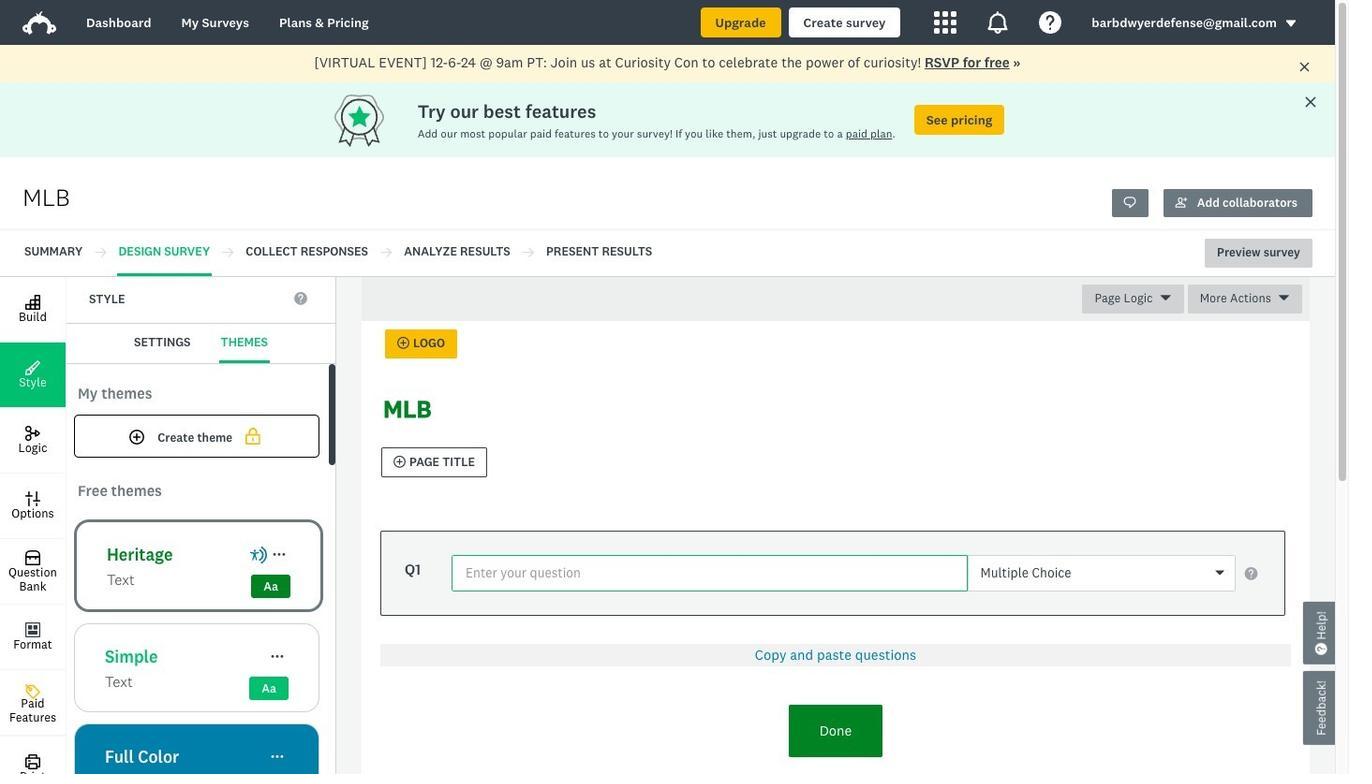 Task type: vqa. For each thing, say whether or not it's contained in the screenshot.
dropdown arrow icon
no



Task type: describe. For each thing, give the bounding box(es) containing it.
rewards image
[[330, 89, 418, 150]]

x image
[[1298, 61, 1311, 73]]

not filled image
[[242, 426, 264, 447]]

dropdown arrow image
[[1284, 17, 1298, 30]]



Task type: locate. For each thing, give the bounding box(es) containing it.
0 horizontal spatial products icon image
[[934, 11, 957, 34]]

1 horizontal spatial products icon image
[[987, 11, 1009, 34]]

2 products icon image from the left
[[987, 11, 1009, 34]]

products icon image
[[934, 11, 957, 34], [987, 11, 1009, 34]]

help icon image
[[1039, 11, 1062, 34]]

surveymonkey logo image
[[22, 11, 56, 35]]

1 products icon image from the left
[[934, 11, 957, 34]]



